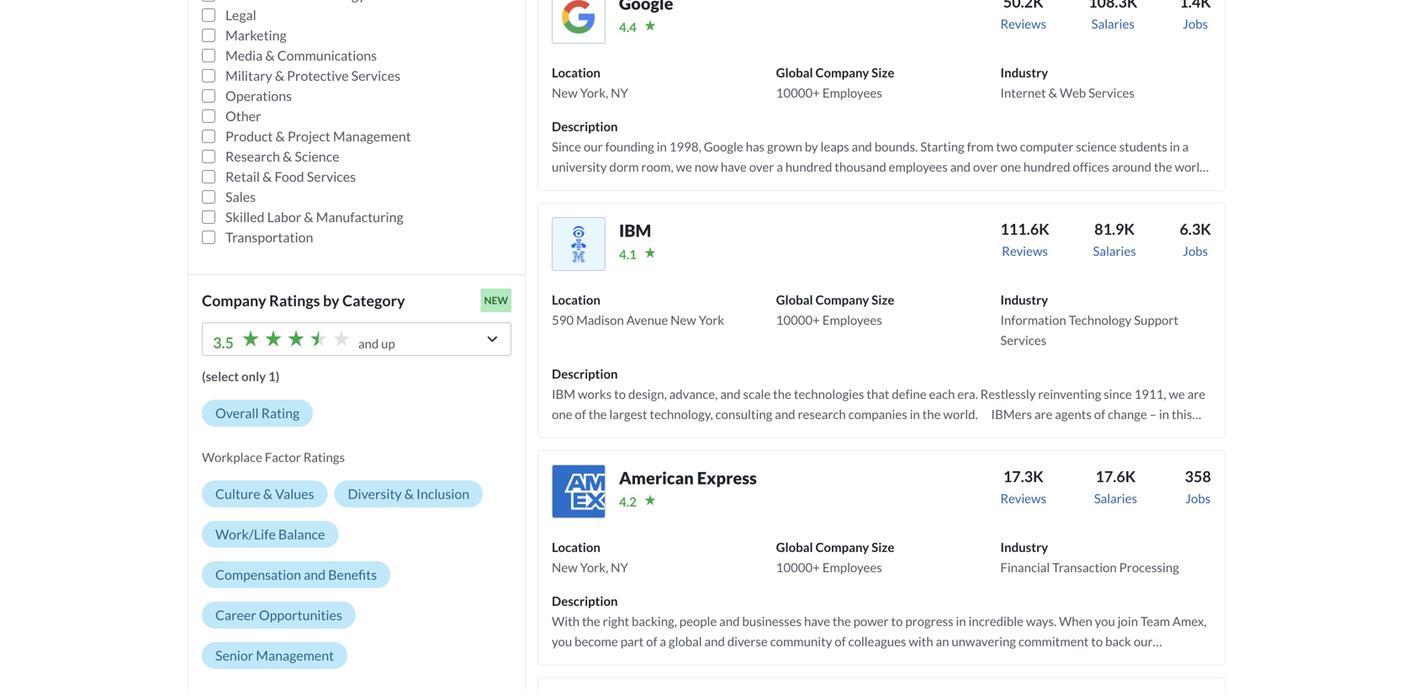 Task type: locate. For each thing, give the bounding box(es) containing it.
industry inside 'industry information technology support services'
[[1001, 292, 1049, 307]]

salaries for ibm
[[1094, 243, 1137, 258]]

new down the american express image in the left bottom of the page
[[552, 560, 578, 575]]

industry for american express
[[1001, 539, 1049, 555]]

location new york, ny for 4.4
[[552, 65, 629, 100]]

new down the google image
[[552, 85, 578, 100]]

& down marketing
[[265, 47, 275, 63]]

sales
[[226, 188, 256, 205]]

2 industry from the top
[[1001, 292, 1049, 307]]

0 vertical spatial size
[[872, 65, 895, 80]]

york, down the american express image in the left bottom of the page
[[580, 560, 609, 575]]

2 vertical spatial reviews
[[1001, 491, 1047, 506]]

3 global from the top
[[777, 539, 814, 555]]

ibm
[[619, 220, 652, 241]]

jobs
[[1184, 16, 1209, 31], [1184, 243, 1209, 258], [1186, 491, 1211, 506]]

3 10000+ from the top
[[777, 560, 820, 575]]

2 york, from the top
[[580, 560, 609, 575]]

3 industry from the top
[[1001, 539, 1049, 555]]

2 vertical spatial employees
[[823, 560, 883, 575]]

industry inside industry financial transaction processing
[[1001, 539, 1049, 555]]

1 ny from the top
[[611, 85, 629, 100]]

0 vertical spatial york,
[[580, 85, 609, 100]]

& right "labor"
[[304, 209, 314, 225]]

1 vertical spatial salaries
[[1094, 243, 1137, 258]]

2 vertical spatial global company size 10000+ employees
[[777, 539, 895, 575]]

product & project management
[[226, 128, 411, 144]]

2 vertical spatial size
[[872, 539, 895, 555]]

& for culture & values
[[263, 486, 273, 502]]

1 york, from the top
[[580, 85, 609, 100]]

information
[[1001, 312, 1067, 327]]

& for product & project management
[[276, 128, 285, 144]]

2 vertical spatial description
[[552, 593, 618, 608]]

new
[[484, 294, 508, 306]]

& left the inclusion
[[405, 486, 414, 502]]

support
[[1135, 312, 1179, 327]]

& up operations on the left of page
[[275, 67, 285, 84]]

1 vertical spatial ratings
[[304, 449, 345, 465]]

1 location from the top
[[552, 65, 601, 80]]

salaries up industry internet & web services
[[1092, 16, 1135, 31]]

management
[[333, 128, 411, 144], [256, 647, 334, 664]]

0 vertical spatial jobs
[[1184, 16, 1209, 31]]

6.3k jobs
[[1180, 220, 1212, 258]]

1 location new york, ny from the top
[[552, 65, 629, 100]]

services down the communications
[[351, 67, 401, 84]]

1 vertical spatial york,
[[580, 560, 609, 575]]

2 employees from the top
[[823, 312, 883, 327]]

jobs inside 6.3k jobs
[[1184, 243, 1209, 258]]

0 vertical spatial ratings
[[269, 291, 320, 310]]

& for media & communications
[[265, 47, 275, 63]]

culture
[[215, 486, 261, 502]]

2 location from the top
[[552, 292, 601, 307]]

2 size from the top
[[872, 292, 895, 307]]

employees
[[823, 85, 883, 100], [823, 312, 883, 327], [823, 560, 883, 575]]

2 10000+ from the top
[[777, 312, 820, 327]]

1 vertical spatial global
[[777, 292, 814, 307]]

reviews for ibm
[[1003, 243, 1049, 258]]

2 vertical spatial global
[[777, 539, 814, 555]]

category
[[343, 291, 405, 310]]

1 vertical spatial size
[[872, 292, 895, 307]]

new left york
[[671, 312, 697, 327]]

reviews down 111.6k
[[1003, 243, 1049, 258]]

company
[[816, 65, 870, 80], [202, 291, 266, 310], [816, 292, 870, 307], [816, 539, 870, 555]]

management up science
[[333, 128, 411, 144]]

salaries for american express
[[1095, 491, 1138, 506]]

2 vertical spatial new
[[552, 560, 578, 575]]

3 description from the top
[[552, 593, 618, 608]]

jobs for ibm
[[1184, 243, 1209, 258]]

81.9k
[[1095, 220, 1135, 238]]

2 location new york, ny from the top
[[552, 539, 629, 575]]

only
[[242, 369, 266, 384]]

description
[[552, 119, 618, 134], [552, 366, 618, 381], [552, 593, 618, 608]]

358
[[1186, 467, 1212, 486]]

industry up financial
[[1001, 539, 1049, 555]]

1 vertical spatial industry
[[1001, 292, 1049, 307]]

0 vertical spatial description
[[552, 119, 618, 134]]

by
[[323, 291, 340, 310]]

111.6k reviews
[[1001, 220, 1050, 258]]

jobs down 6.3k
[[1184, 243, 1209, 258]]

reviews inside 111.6k reviews
[[1003, 243, 1049, 258]]

company ratings by category
[[202, 291, 405, 310]]

ratings left by at the left top
[[269, 291, 320, 310]]

york,
[[580, 85, 609, 100], [580, 560, 609, 575]]

2 vertical spatial location
[[552, 539, 601, 555]]

global company size 10000+ employees for ibm
[[777, 292, 895, 327]]

2 vertical spatial industry
[[1001, 539, 1049, 555]]

1 vertical spatial global company size 10000+ employees
[[777, 292, 895, 327]]

location new york, ny down the american express image in the left bottom of the page
[[552, 539, 629, 575]]

3 global company size 10000+ employees from the top
[[777, 539, 895, 575]]

1 industry from the top
[[1001, 65, 1049, 80]]

0 vertical spatial global
[[777, 65, 814, 80]]

2 description from the top
[[552, 366, 618, 381]]

salaries down 81.9k
[[1094, 243, 1137, 258]]

17.3k
[[1004, 467, 1044, 486]]

description for american express
[[552, 593, 618, 608]]

york, down the google image
[[580, 85, 609, 100]]

reviews down 17.3k
[[1001, 491, 1047, 506]]

and left up
[[358, 336, 379, 351]]

1 vertical spatial description
[[552, 366, 618, 381]]

industry up internet
[[1001, 65, 1049, 80]]

new for 4.4
[[552, 85, 578, 100]]

2 global company size 10000+ employees from the top
[[777, 292, 895, 327]]

and up
[[358, 336, 395, 351]]

3 location from the top
[[552, 539, 601, 555]]

salaries
[[1092, 16, 1135, 31], [1094, 243, 1137, 258], [1095, 491, 1138, 506]]

0 vertical spatial and
[[358, 336, 379, 351]]

reviews link
[[1001, 0, 1047, 49]]

company for 4.2
[[816, 539, 870, 555]]

york, for 4.2
[[580, 560, 609, 575]]

1 vertical spatial employees
[[823, 312, 883, 327]]

career
[[215, 607, 256, 623]]

& left the food
[[263, 168, 272, 185]]

services
[[351, 67, 401, 84], [1089, 85, 1135, 100], [307, 168, 356, 185], [1001, 332, 1047, 348]]

media & communications
[[226, 47, 377, 63]]

location down the american express image in the left bottom of the page
[[552, 539, 601, 555]]

location new york, ny down the google image
[[552, 65, 629, 100]]

1 vertical spatial location
[[552, 292, 601, 307]]

1 vertical spatial 10000+
[[777, 312, 820, 327]]

transportation
[[226, 229, 313, 245]]

81.9k salaries
[[1094, 220, 1137, 258]]

ratings right factor in the left bottom of the page
[[304, 449, 345, 465]]

size
[[872, 65, 895, 80], [872, 292, 895, 307], [872, 539, 895, 555]]

1)
[[269, 369, 280, 384]]

industry up information
[[1001, 292, 1049, 307]]

reviews up internet
[[1001, 16, 1047, 31]]

location up 590
[[552, 292, 601, 307]]

jobs inside 358 jobs
[[1186, 491, 1211, 506]]

and inside button
[[304, 566, 326, 583]]

2 global from the top
[[777, 292, 814, 307]]

0 vertical spatial ny
[[611, 85, 629, 100]]

& up research & science
[[276, 128, 285, 144]]

project
[[288, 128, 331, 144]]

3 size from the top
[[872, 539, 895, 555]]

& left the values
[[263, 486, 273, 502]]

3 employees from the top
[[823, 560, 883, 575]]

services right web
[[1089, 85, 1135, 100]]

industry for ibm
[[1001, 292, 1049, 307]]

ny down 4.2
[[611, 560, 629, 575]]

2 ny from the top
[[611, 560, 629, 575]]

management down opportunities
[[256, 647, 334, 664]]

358 jobs
[[1186, 467, 1212, 506]]

express
[[698, 468, 757, 488]]

compensation
[[215, 566, 301, 583]]

industry internet & web services
[[1001, 65, 1135, 100]]

& for research & science
[[283, 148, 292, 164]]

& inside industry internet & web services
[[1049, 85, 1058, 100]]

2 vertical spatial 10000+
[[777, 560, 820, 575]]

employees for american express
[[823, 560, 883, 575]]

american express
[[619, 468, 757, 488]]

size for american express
[[872, 539, 895, 555]]

0 horizontal spatial and
[[304, 566, 326, 583]]

salaries link
[[1089, 0, 1138, 49]]

reviews for american express
[[1001, 491, 1047, 506]]

jobs right "salaries" link at the right top of page
[[1184, 16, 1209, 31]]

0 vertical spatial salaries
[[1092, 16, 1135, 31]]

& left web
[[1049, 85, 1058, 100]]

ratings
[[269, 291, 320, 310], [304, 449, 345, 465]]

0 vertical spatial location new york, ny
[[552, 65, 629, 100]]

1 vertical spatial new
[[671, 312, 697, 327]]

& up the food
[[283, 148, 292, 164]]

1 vertical spatial and
[[304, 566, 326, 583]]

1 vertical spatial management
[[256, 647, 334, 664]]

global company size 10000+ employees
[[777, 65, 895, 100], [777, 292, 895, 327], [777, 539, 895, 575]]

industry information technology support services
[[1001, 292, 1179, 348]]

and left benefits
[[304, 566, 326, 583]]

industry
[[1001, 65, 1049, 80], [1001, 292, 1049, 307], [1001, 539, 1049, 555]]

senior management
[[215, 647, 334, 664]]

reviews
[[1001, 16, 1047, 31], [1003, 243, 1049, 258], [1001, 491, 1047, 506]]

& for retail & food services
[[263, 168, 272, 185]]

0 vertical spatial industry
[[1001, 65, 1049, 80]]

1 vertical spatial location new york, ny
[[552, 539, 629, 575]]

other
[[226, 108, 261, 124]]

management inside button
[[256, 647, 334, 664]]

1 employees from the top
[[823, 85, 883, 100]]

0 vertical spatial new
[[552, 85, 578, 100]]

protective
[[287, 67, 349, 84]]

services down information
[[1001, 332, 1047, 348]]

senior management button
[[202, 642, 348, 669]]

0 vertical spatial employees
[[823, 85, 883, 100]]

0 vertical spatial location
[[552, 65, 601, 80]]

location inside location 590 madison avenue new york
[[552, 292, 601, 307]]

1 vertical spatial reviews
[[1003, 243, 1049, 258]]

2 vertical spatial jobs
[[1186, 491, 1211, 506]]

2 vertical spatial salaries
[[1095, 491, 1138, 506]]

1 global from the top
[[777, 65, 814, 80]]

1 vertical spatial ny
[[611, 560, 629, 575]]

jobs down 358
[[1186, 491, 1211, 506]]

avenue
[[627, 312, 668, 327]]

0 vertical spatial global company size 10000+ employees
[[777, 65, 895, 100]]

0 vertical spatial 10000+
[[777, 85, 820, 100]]

description for ibm
[[552, 366, 618, 381]]

location down the google image
[[552, 65, 601, 80]]

ny down 4.4
[[611, 85, 629, 100]]

global
[[777, 65, 814, 80], [777, 292, 814, 307], [777, 539, 814, 555]]

0 vertical spatial management
[[333, 128, 411, 144]]

salaries down 17.6k
[[1095, 491, 1138, 506]]

inclusion
[[417, 486, 470, 502]]

1 vertical spatial jobs
[[1184, 243, 1209, 258]]

0 vertical spatial reviews
[[1001, 16, 1047, 31]]

services inside industry internet & web services
[[1089, 85, 1135, 100]]



Task type: describe. For each thing, give the bounding box(es) containing it.
rating
[[261, 405, 300, 421]]

1 size from the top
[[872, 65, 895, 80]]

senior
[[215, 647, 254, 664]]

(select
[[202, 369, 239, 384]]

10000+ for american express
[[777, 560, 820, 575]]

work/life
[[215, 526, 276, 542]]

workplace
[[202, 449, 262, 465]]

new inside location 590 madison avenue new york
[[671, 312, 697, 327]]

skilled labor & manufacturing
[[226, 209, 404, 225]]

benefits
[[328, 566, 377, 583]]

up
[[381, 336, 395, 351]]

services inside 'industry information technology support services'
[[1001, 332, 1047, 348]]

ny for 4.2
[[611, 560, 629, 575]]

diversity
[[348, 486, 402, 502]]

diversity & inclusion button
[[335, 481, 483, 507]]

jobs inside "link"
[[1184, 16, 1209, 31]]

1 global company size 10000+ employees from the top
[[777, 65, 895, 100]]

american
[[619, 468, 694, 488]]

company for 4.4
[[816, 65, 870, 80]]

111.6k
[[1001, 220, 1050, 238]]

madison
[[577, 312, 624, 327]]

6.3k
[[1180, 220, 1212, 238]]

3.5
[[213, 333, 234, 352]]

legal
[[226, 7, 256, 23]]

overall rating button
[[202, 400, 313, 427]]

opportunities
[[259, 607, 342, 623]]

work/life balance
[[215, 526, 325, 542]]

career opportunities
[[215, 607, 342, 623]]

size for ibm
[[872, 292, 895, 307]]

10000+ for ibm
[[777, 312, 820, 327]]

retail & food services
[[226, 168, 356, 185]]

google image
[[552, 0, 606, 44]]

1 10000+ from the top
[[777, 85, 820, 100]]

retail
[[226, 168, 260, 185]]

culture & values
[[215, 486, 314, 502]]

communications
[[277, 47, 377, 63]]

science
[[295, 148, 340, 164]]

manufacturing
[[316, 209, 404, 225]]

research & science
[[226, 148, 340, 164]]

industry financial transaction processing
[[1001, 539, 1180, 575]]

& for diversity & inclusion
[[405, 486, 414, 502]]

(select only 1)
[[202, 369, 280, 384]]

work/life balance button
[[202, 521, 339, 548]]

global company size 10000+ employees for american express
[[777, 539, 895, 575]]

employees for ibm
[[823, 312, 883, 327]]

internet
[[1001, 85, 1047, 100]]

global for ibm
[[777, 292, 814, 307]]

operations
[[226, 87, 292, 104]]

global for american express
[[777, 539, 814, 555]]

4.2
[[619, 494, 637, 509]]

overall
[[215, 405, 259, 421]]

research
[[226, 148, 280, 164]]

4.4
[[619, 19, 637, 34]]

1 horizontal spatial and
[[358, 336, 379, 351]]

military & protective services
[[226, 67, 401, 84]]

labor
[[267, 209, 301, 225]]

ny for 4.4
[[611, 85, 629, 100]]

york, for 4.4
[[580, 85, 609, 100]]

industry inside industry internet & web services
[[1001, 65, 1049, 80]]

services down science
[[307, 168, 356, 185]]

17.6k
[[1096, 467, 1136, 486]]

diversity & inclusion
[[348, 486, 470, 502]]

ibm image
[[552, 217, 606, 271]]

new for 4.2
[[552, 560, 578, 575]]

balance
[[279, 526, 325, 542]]

compensation and benefits
[[215, 566, 377, 583]]

location for american express
[[552, 539, 601, 555]]

& for military & protective services
[[275, 67, 285, 84]]

1 description from the top
[[552, 119, 618, 134]]

location for ibm
[[552, 292, 601, 307]]

technology
[[1069, 312, 1132, 327]]

overall rating
[[215, 405, 300, 421]]

workplace factor ratings
[[202, 449, 345, 465]]

york
[[699, 312, 725, 327]]

jobs link
[[1180, 0, 1212, 49]]

location 590 madison avenue new york
[[552, 292, 725, 327]]

military
[[226, 67, 272, 84]]

media
[[226, 47, 263, 63]]

web
[[1060, 85, 1087, 100]]

compensation and benefits button
[[202, 561, 391, 588]]

values
[[275, 486, 314, 502]]

food
[[275, 168, 304, 185]]

17.6k salaries
[[1095, 467, 1138, 506]]

american express image
[[552, 465, 606, 518]]

career opportunities button
[[202, 602, 356, 629]]

culture & values button
[[202, 481, 328, 507]]

product
[[226, 128, 273, 144]]

financial
[[1001, 560, 1051, 575]]

17.3k reviews
[[1001, 467, 1047, 506]]

590
[[552, 312, 574, 327]]

jobs for american express
[[1186, 491, 1211, 506]]

4.1
[[619, 247, 637, 262]]

location new york, ny for 4.2
[[552, 539, 629, 575]]

company for 4.1
[[816, 292, 870, 307]]

processing
[[1120, 560, 1180, 575]]

marketing
[[226, 27, 287, 43]]

factor
[[265, 449, 301, 465]]

skilled
[[226, 209, 265, 225]]



Task type: vqa. For each thing, say whether or not it's contained in the screenshot.
and up
yes



